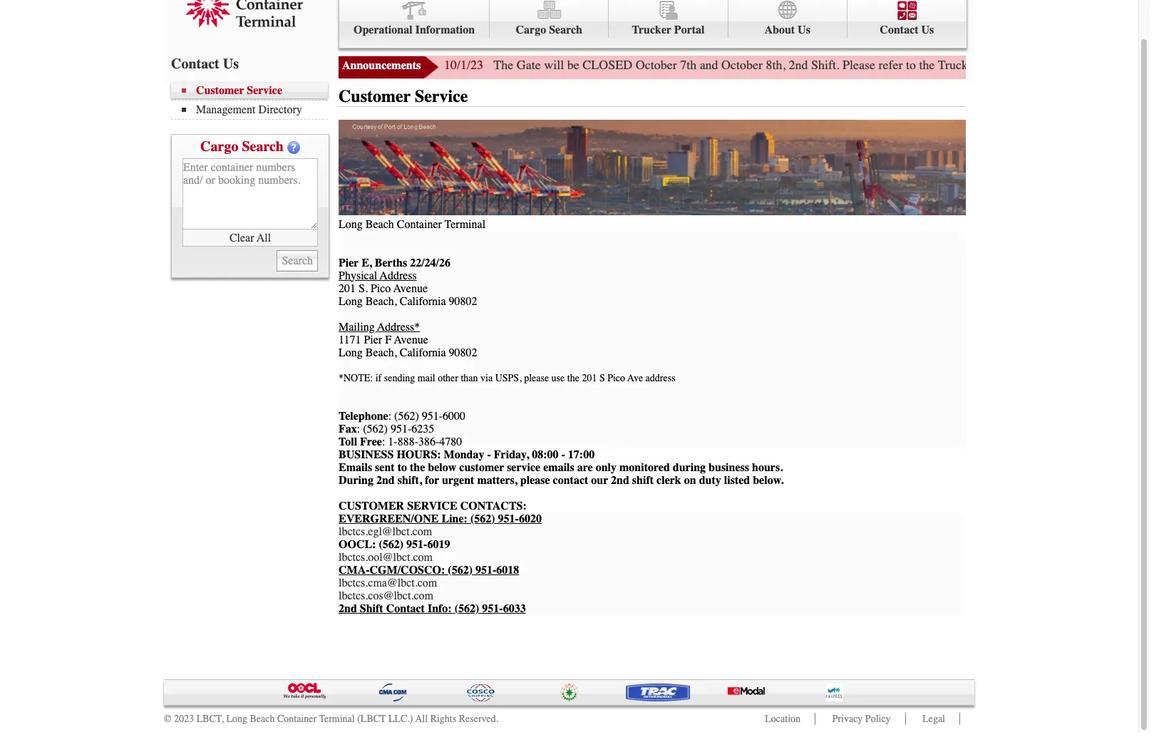 Task type: locate. For each thing, give the bounding box(es) containing it.
contacts:
[[461, 500, 527, 513]]

1 horizontal spatial contact
[[386, 602, 425, 615]]

1 horizontal spatial customer
[[339, 86, 411, 106]]

0 horizontal spatial pier
[[339, 256, 359, 269]]

0 vertical spatial avenue
[[394, 282, 428, 295]]

customer for customer service
[[339, 86, 411, 106]]

1 horizontal spatial :
[[382, 435, 385, 448]]

customer
[[339, 500, 405, 513]]

clear all
[[230, 231, 271, 244]]

0 horizontal spatial cargo search
[[200, 138, 284, 155]]

announcements
[[342, 59, 421, 72]]

1 vertical spatial long
[[339, 346, 363, 359]]

pico right s.
[[371, 282, 391, 295]]

0 vertical spatial california
[[400, 295, 446, 308]]

2nd right 8th, at the top
[[789, 57, 808, 73]]

0 horizontal spatial october
[[636, 57, 677, 73]]

1 horizontal spatial -
[[562, 448, 565, 461]]

service for customer service management directory
[[247, 84, 282, 97]]

refer
[[879, 57, 903, 73]]

1 horizontal spatial cargo search
[[516, 24, 583, 36]]

terminal left the "(lbct"
[[319, 713, 355, 725]]

fax
[[339, 423, 357, 435]]

*note:
[[339, 372, 373, 384]]

2 horizontal spatial :
[[388, 410, 392, 423]]

0 vertical spatial cargo search
[[516, 24, 583, 36]]

1 horizontal spatial search
[[549, 24, 583, 36]]

customer inside customer service management directory
[[196, 84, 244, 97]]

directory
[[259, 103, 302, 116]]

2nd right our on the bottom right of the page
[[611, 474, 630, 487]]

long inside pier e, berths 22/24/26 physical address 201 s. pico avenue long beach, california 90802
[[339, 295, 363, 308]]

pier e, berths 22/24/26 physical address 201 s. pico avenue long beach, california 90802
[[339, 256, 478, 308]]

- left the 17:00
[[562, 448, 565, 461]]

operational information link
[[339, 0, 490, 38]]

california up mail on the bottom left
[[400, 346, 446, 359]]

the left the below
[[410, 461, 425, 474]]

shift
[[633, 474, 654, 487]]

pico
[[371, 282, 391, 295], [608, 372, 626, 384]]

customer
[[196, 84, 244, 97], [339, 86, 411, 106]]

monday
[[444, 448, 485, 461]]

0 vertical spatial please
[[524, 372, 549, 384]]

0 horizontal spatial contact us
[[171, 56, 239, 72]]

customer for customer service management directory
[[196, 84, 244, 97]]

address
[[380, 269, 417, 282]]

other
[[438, 372, 459, 384]]

1 vertical spatial california
[[400, 346, 446, 359]]

gate right truck
[[972, 57, 996, 73]]

will
[[544, 57, 564, 73]]

mail
[[418, 372, 436, 384]]

contact down lbctcs.cma@lbct.com link
[[386, 602, 425, 615]]

0 horizontal spatial -
[[487, 448, 491, 461]]

2 vertical spatial contact
[[386, 602, 425, 615]]

0 vertical spatial pier
[[339, 256, 359, 269]]

for right shift,
[[425, 474, 439, 487]]

pier left e,
[[339, 256, 359, 269]]

matters,
[[477, 474, 518, 487]]

1 horizontal spatial container
[[397, 218, 442, 231]]

1 vertical spatial avenue
[[394, 334, 428, 346]]

2 beach, from the top
[[366, 346, 397, 359]]

october
[[636, 57, 677, 73], [722, 57, 763, 73]]

1 horizontal spatial all
[[416, 713, 428, 725]]

about us link
[[729, 0, 848, 38]]

truck
[[938, 57, 969, 73]]

for inside telephone : (562) 951-6000 fax : (562) 951-6235 toll free : 1-888-386-4780 business hours: monday - friday, 08:00 - 17:00 emails sent to the below customer service emails are only monitored during business hours. ​ ​during 2nd shift, for urgent matters, please contact our 2nd shift clerk on duty listed below.
[[425, 474, 439, 487]]

1 vertical spatial menu bar
[[171, 83, 335, 120]]

the left truck
[[920, 57, 935, 73]]

for right page
[[1086, 57, 1101, 73]]

service up management directory "link"
[[247, 84, 282, 97]]

service inside customer service management directory
[[247, 84, 282, 97]]

customer down announcements
[[339, 86, 411, 106]]

all
[[257, 231, 271, 244], [416, 713, 428, 725]]

monitored
[[620, 461, 670, 474]]

1 vertical spatial the
[[568, 372, 580, 384]]

201
[[339, 282, 356, 295], [582, 372, 597, 384]]

0 horizontal spatial terminal
[[319, 713, 355, 725]]

to
[[907, 57, 917, 73], [398, 461, 407, 474]]

beach right the lbct,
[[250, 713, 275, 725]]

gate
[[517, 57, 541, 73], [972, 57, 996, 73]]

urgent
[[442, 474, 475, 487]]

1 vertical spatial pico
[[608, 372, 626, 384]]

0 vertical spatial all
[[257, 231, 271, 244]]

long inside mailing address* 1171 pier f avenue long beach, california 90802​
[[339, 346, 363, 359]]

(562)
[[394, 410, 419, 423], [363, 423, 388, 435], [471, 513, 495, 525], [379, 538, 404, 551], [448, 564, 473, 577], [455, 602, 480, 615]]

please down 08:00
[[520, 474, 550, 487]]

2 horizontal spatial contact
[[880, 24, 919, 36]]

california inside pier e, berths 22/24/26 physical address 201 s. pico avenue long beach, california 90802
[[400, 295, 446, 308]]

search down management directory "link"
[[242, 138, 284, 155]]

0 horizontal spatial menu bar
[[171, 83, 335, 120]]

long
[[339, 295, 363, 308], [339, 346, 363, 359], [226, 713, 247, 725]]

shift.
[[812, 57, 840, 73]]

customer service contacts: evergreen/one line: (562) 951-6020 lbctcs.egl@lbct.com oocl: (562) 951-6019 lbctcs.ool@lbct.com cma-cgm/cosco: (562) 951-6018 lbctcs.cma@lbct.com lbctcs.cos@lbct.com 2nd shift contact info: (562) 951-6033​​
[[339, 500, 542, 615]]

avenue
[[394, 282, 428, 295], [394, 334, 428, 346]]

october left 7th on the right top
[[636, 57, 677, 73]]

please left use
[[524, 372, 549, 384]]

2nd left shift,
[[376, 474, 395, 487]]

customer up the "management"
[[196, 84, 244, 97]]

business hours:
[[339, 448, 441, 461]]

oocl:
[[339, 538, 376, 551]]

0 horizontal spatial gate
[[517, 57, 541, 73]]

0 horizontal spatial customer
[[196, 84, 244, 97]]

0 vertical spatial contact
[[880, 24, 919, 36]]

0 horizontal spatial for
[[425, 474, 439, 487]]

search inside menu bar
[[549, 24, 583, 36]]

all right clear in the left top of the page
[[257, 231, 271, 244]]

ave
[[628, 372, 643, 384]]

the
[[920, 57, 935, 73], [568, 372, 580, 384], [410, 461, 425, 474]]

and
[[700, 57, 719, 73]]

contact up the "management"
[[171, 56, 219, 72]]

*note: if sending mail other than via usps, please use the 201 s pico ave address
[[339, 372, 676, 384]]

california up address* on the left top
[[400, 295, 446, 308]]

listed
[[724, 474, 750, 487]]

contact up refer
[[880, 24, 919, 36]]

lbctcs.cma@lbct.com link
[[339, 577, 437, 590]]

0 vertical spatial beach,
[[366, 295, 397, 308]]

0 vertical spatial terminal
[[445, 218, 486, 231]]

beach right ​​​​​​​​​​​​​​​​​​​​​​​​​​​​​​​​​​​long
[[366, 218, 394, 231]]

pier inside mailing address* 1171 pier f avenue long beach, california 90802​
[[364, 334, 382, 346]]

cargo search link
[[490, 0, 609, 38]]

1 california from the top
[[400, 295, 446, 308]]

2 horizontal spatial the
[[920, 57, 935, 73]]

all right llc.)
[[416, 713, 428, 725]]

all inside button
[[257, 231, 271, 244]]

sending
[[384, 372, 415, 384]]

2 vertical spatial long
[[226, 713, 247, 725]]

the right use
[[568, 372, 580, 384]]

1 horizontal spatial pier
[[364, 334, 382, 346]]

1 horizontal spatial us
[[798, 24, 811, 36]]

1 vertical spatial beach
[[250, 713, 275, 725]]

closed
[[583, 57, 633, 73]]

our
[[591, 474, 609, 487]]

ga
[[1142, 57, 1150, 73]]

0 horizontal spatial cargo
[[200, 138, 238, 155]]

0 vertical spatial search
[[549, 24, 583, 36]]

1 horizontal spatial service
[[415, 86, 468, 106]]

1 horizontal spatial for
[[1086, 57, 1101, 73]]

​​​​​​​​​​​​​​​​​​​​​​​​​​​​​​​​​​​long
[[339, 218, 363, 231]]

0 horizontal spatial the
[[410, 461, 425, 474]]

s
[[600, 372, 605, 384]]

cargo
[[516, 24, 546, 36], [200, 138, 238, 155]]

0 vertical spatial to
[[907, 57, 917, 73]]

contact inside contact us link
[[880, 24, 919, 36]]

​during
[[339, 474, 374, 487]]

201 left s on the right bottom of page
[[582, 372, 597, 384]]

1 vertical spatial contact
[[171, 56, 219, 72]]

beach
[[366, 218, 394, 231], [250, 713, 275, 725]]

menu bar containing customer service
[[171, 83, 335, 120]]

0 horizontal spatial to
[[398, 461, 407, 474]]

cargo search down management directory "link"
[[200, 138, 284, 155]]

2 horizontal spatial us
[[922, 24, 935, 36]]

-
[[487, 448, 491, 461], [562, 448, 565, 461]]

0 vertical spatial pico
[[371, 282, 391, 295]]

cargo search up will
[[516, 24, 583, 36]]

1 vertical spatial for
[[425, 474, 439, 487]]

long right the lbct,
[[226, 713, 247, 725]]

long up mailing
[[339, 295, 363, 308]]

california inside mailing address* 1171 pier f avenue long beach, california 90802​
[[400, 346, 446, 359]]

long up *note:
[[339, 346, 363, 359]]

0 horizontal spatial search
[[242, 138, 284, 155]]

1 gate from the left
[[517, 57, 541, 73]]

1 horizontal spatial october
[[722, 57, 763, 73]]

cargo search
[[516, 24, 583, 36], [200, 138, 284, 155]]

1 horizontal spatial contact us
[[880, 24, 935, 36]]

avenue right 'f'
[[394, 334, 428, 346]]

llc.)
[[389, 713, 413, 725]]

contact us up refer
[[880, 24, 935, 36]]

0 vertical spatial long
[[339, 295, 363, 308]]

service down 10/1/23
[[415, 86, 468, 106]]

pier left 'f'
[[364, 334, 382, 346]]

cargo down the "management"
[[200, 138, 238, 155]]

0 horizontal spatial pico
[[371, 282, 391, 295]]

the
[[494, 57, 514, 73]]

cargo up will
[[516, 24, 546, 36]]

201 left s.
[[339, 282, 356, 295]]

(562) right info:
[[455, 602, 480, 615]]

than
[[461, 372, 478, 384]]

1 vertical spatial please
[[520, 474, 550, 487]]

business
[[709, 461, 750, 474]]

2 california from the top
[[400, 346, 446, 359]]

0 horizontal spatial all
[[257, 231, 271, 244]]

1 horizontal spatial terminal
[[445, 218, 486, 231]]

below
[[428, 461, 457, 474]]

menu bar
[[339, 0, 968, 48], [171, 83, 335, 120]]

1 vertical spatial search
[[242, 138, 284, 155]]

to right sent
[[398, 461, 407, 474]]

0 vertical spatial 201
[[339, 282, 356, 295]]

1 horizontal spatial gate
[[972, 57, 996, 73]]

duty
[[699, 474, 722, 487]]

gate right the
[[517, 57, 541, 73]]

october right and
[[722, 57, 763, 73]]

to right refer
[[907, 57, 917, 73]]

beach, down address
[[366, 295, 397, 308]]

avenue down the berths
[[394, 282, 428, 295]]

1 horizontal spatial to
[[907, 57, 917, 73]]

- left friday,
[[487, 448, 491, 461]]

about
[[765, 24, 795, 36]]

0 horizontal spatial :
[[357, 423, 360, 435]]

None submit
[[277, 250, 318, 272]]

pier
[[339, 256, 359, 269], [364, 334, 382, 346]]

page
[[1058, 57, 1083, 73]]

1 vertical spatial cargo search
[[200, 138, 284, 155]]

2 - from the left
[[562, 448, 565, 461]]

pico right s on the right bottom of page
[[608, 372, 626, 384]]

:
[[388, 410, 392, 423], [357, 423, 360, 435], [382, 435, 385, 448]]

beach, up if
[[366, 346, 397, 359]]

1 vertical spatial to
[[398, 461, 407, 474]]

1 horizontal spatial cargo
[[516, 24, 546, 36]]

0 horizontal spatial 201
[[339, 282, 356, 295]]

terminal
[[445, 218, 486, 231], [319, 713, 355, 725]]

1 horizontal spatial menu bar
[[339, 0, 968, 48]]

1 beach, from the top
[[366, 295, 397, 308]]

0 vertical spatial beach
[[366, 218, 394, 231]]

info:
[[428, 602, 452, 615]]

search up the be
[[549, 24, 583, 36]]

1 vertical spatial container
[[277, 713, 317, 725]]

6018
[[497, 564, 519, 577]]

0 horizontal spatial service
[[247, 84, 282, 97]]

1 vertical spatial beach,
[[366, 346, 397, 359]]

contact
[[880, 24, 919, 36], [171, 56, 219, 72], [386, 602, 425, 615]]

contact us up the "management"
[[171, 56, 239, 72]]

1 vertical spatial all
[[416, 713, 428, 725]]

(562) right the line:
[[471, 513, 495, 525]]

0 vertical spatial cargo
[[516, 24, 546, 36]]

web
[[1034, 57, 1055, 73]]

2nd left shift
[[339, 602, 357, 615]]

1 horizontal spatial 201
[[582, 372, 597, 384]]

clerk
[[657, 474, 682, 487]]

0 vertical spatial menu bar
[[339, 0, 968, 48]]

rights
[[431, 713, 457, 725]]

terminal up 22/24/26
[[445, 218, 486, 231]]

6235
[[412, 423, 434, 435]]

mailing address* 1171 pier f avenue long beach, california 90802​
[[339, 321, 478, 359]]

cma-
[[339, 564, 370, 577]]

2 vertical spatial the
[[410, 461, 425, 474]]

pico inside pier e, berths 22/24/26 physical address 201 s. pico avenue long beach, california 90802
[[371, 282, 391, 295]]

1 vertical spatial pier
[[364, 334, 382, 346]]



Task type: describe. For each thing, give the bounding box(es) containing it.
1 horizontal spatial beach
[[366, 218, 394, 231]]

2 october from the left
[[722, 57, 763, 73]]

888-
[[398, 435, 419, 448]]

©
[[164, 713, 172, 725]]

customer service
[[339, 86, 468, 106]]

beach, inside mailing address* 1171 pier f avenue long beach, california 90802​
[[366, 346, 397, 359]]

lbctcs.egl@lbct.com
[[339, 525, 432, 538]]

1 - from the left
[[487, 448, 491, 461]]

management directory link
[[182, 103, 328, 116]]

0 vertical spatial the
[[920, 57, 935, 73]]

(562) down evergreen/one
[[379, 538, 404, 551]]

0 horizontal spatial container
[[277, 713, 317, 725]]

evergreen/one
[[339, 513, 439, 525]]

sent
[[375, 461, 395, 474]]

6020
[[519, 513, 542, 525]]

6033​​
[[503, 602, 526, 615]]

cargo search inside cargo search link
[[516, 24, 583, 36]]

hours
[[999, 57, 1031, 73]]

via usps,
[[481, 372, 522, 384]]

menu bar containing operational information
[[339, 0, 968, 48]]

service
[[507, 461, 541, 474]]

lbctcs.ool@lbct.com link
[[339, 551, 433, 564]]

(562) left 1-
[[363, 423, 388, 435]]

beach, inside pier e, berths 22/24/26 physical address 201 s. pico avenue long beach, california 90802
[[366, 295, 397, 308]]

6000
[[443, 410, 466, 423]]

during
[[673, 461, 706, 474]]

lbctcs.egl@lbct.com link
[[339, 525, 432, 538]]

us for about us link
[[798, 24, 811, 36]]

reserved.
[[459, 713, 499, 725]]

only
[[596, 461, 617, 474]]

contact inside customer service contacts: evergreen/one line: (562) 951-6020 lbctcs.egl@lbct.com oocl: (562) 951-6019 lbctcs.ool@lbct.com cma-cgm/cosco: (562) 951-6018 lbctcs.cma@lbct.com lbctcs.cos@lbct.com 2nd shift contact info: (562) 951-6033​​
[[386, 602, 425, 615]]

please inside telephone : (562) 951-6000 fax : (562) 951-6235 toll free : 1-888-386-4780 business hours: monday - friday, 08:00 - 17:00 emails sent to the below customer service emails are only monitored during business hours. ​ ​during 2nd shift, for urgent matters, please contact our 2nd shift clerk on duty listed below.
[[520, 474, 550, 487]]

1 october from the left
[[636, 57, 677, 73]]

f
[[385, 334, 392, 346]]

2nd inside customer service contacts: evergreen/one line: (562) 951-6020 lbctcs.egl@lbct.com oocl: (562) 951-6019 lbctcs.ool@lbct.com cma-cgm/cosco: (562) 951-6018 lbctcs.cma@lbct.com lbctcs.cos@lbct.com 2nd shift contact info: (562) 951-6033​​
[[339, 602, 357, 615]]

address*
[[377, 321, 420, 334]]

legal
[[923, 713, 946, 725]]

legal link
[[923, 713, 946, 725]]

08:00
[[532, 448, 559, 461]]

be
[[567, 57, 580, 73]]

6019
[[428, 538, 450, 551]]

1-
[[388, 435, 398, 448]]

physical
[[339, 269, 377, 282]]

22/24/26
[[410, 256, 451, 269]]

0 horizontal spatial beach
[[250, 713, 275, 725]]

use
[[552, 372, 565, 384]]

on
[[684, 474, 697, 487]]

e,
[[362, 256, 372, 269]]

avenue inside pier e, berths 22/24/26 physical address 201 s. pico avenue long beach, california 90802
[[394, 282, 428, 295]]

0 vertical spatial container
[[397, 218, 442, 231]]

(lbct
[[357, 713, 386, 725]]

​​​​​​​​​​​​​​​​​​​​​​​​​​​​​​​​​​​long beach container terminal
[[339, 218, 486, 231]]

customer service management directory
[[196, 84, 302, 116]]

201 inside pier e, berths 22/24/26 physical address 201 s. pico avenue long beach, california 90802
[[339, 282, 356, 295]]

2 gate from the left
[[972, 57, 996, 73]]

trucker portal
[[632, 24, 705, 36]]

0 horizontal spatial us
[[223, 56, 239, 72]]

shift,
[[398, 474, 422, 487]]

clear
[[230, 231, 254, 244]]

customer service link
[[182, 84, 328, 97]]

avenue inside mailing address* 1171 pier f avenue long beach, california 90802​
[[394, 334, 428, 346]]

contact us link
[[848, 0, 967, 38]]

1171
[[339, 334, 361, 346]]

7th
[[680, 57, 697, 73]]

lbctcs.cos@lbct.com link
[[339, 590, 434, 602]]

the inside telephone : (562) 951-6000 fax : (562) 951-6235 toll free : 1-888-386-4780 business hours: monday - friday, 08:00 - 17:00 emails sent to the below customer service emails are only monitored during business hours. ​ ​during 2nd shift, for urgent matters, please contact our 2nd shift clerk on duty listed below.
[[410, 461, 425, 474]]

1 vertical spatial terminal
[[319, 713, 355, 725]]

line:
[[442, 513, 468, 525]]

to inside telephone : (562) 951-6000 fax : (562) 951-6235 toll free : 1-888-386-4780 business hours: monday - friday, 08:00 - 17:00 emails sent to the below customer service emails are only monitored during business hours. ​ ​during 2nd shift, for urgent matters, please contact our 2nd shift clerk on duty listed below.
[[398, 461, 407, 474]]

location link
[[765, 713, 801, 725]]

customer
[[460, 461, 504, 474]]

contact
[[553, 474, 589, 487]]

address
[[646, 372, 676, 384]]

trucker portal link
[[609, 0, 729, 38]]

2023
[[174, 713, 194, 725]]

portal
[[675, 24, 705, 36]]

about us
[[765, 24, 811, 36]]

1 vertical spatial contact us
[[171, 56, 239, 72]]

Enter container numbers and/ or booking numbers.  text field
[[183, 158, 318, 230]]

1 horizontal spatial the
[[568, 372, 580, 384]]

operational
[[354, 24, 413, 36]]

0 horizontal spatial contact
[[171, 56, 219, 72]]

service
[[407, 500, 458, 513]]

1 horizontal spatial pico
[[608, 372, 626, 384]]

0 vertical spatial contact us
[[880, 24, 935, 36]]

1 vertical spatial cargo
[[200, 138, 238, 155]]

emails are
[[544, 461, 593, 474]]

privacy
[[833, 713, 863, 725]]

0 vertical spatial for
[[1086, 57, 1101, 73]]

privacy policy
[[833, 713, 891, 725]]

s.
[[359, 282, 368, 295]]

90802​
[[449, 346, 478, 359]]

10/1/23
[[444, 57, 484, 73]]

further
[[1104, 57, 1139, 73]]

service for customer service
[[415, 86, 468, 106]]

if
[[376, 372, 382, 384]]

(562) down 6019
[[448, 564, 473, 577]]

free
[[360, 435, 382, 448]]

us for contact us link
[[922, 24, 935, 36]]

pier inside pier e, berths 22/24/26 physical address 201 s. pico avenue long beach, california 90802
[[339, 256, 359, 269]]

emails
[[339, 461, 372, 474]]

4780
[[440, 435, 462, 448]]

friday,
[[494, 448, 529, 461]]

(562) up 888-
[[394, 410, 419, 423]]

cgm/cosco:
[[370, 564, 445, 577]]

90802
[[449, 295, 478, 308]]

1 vertical spatial 201
[[582, 372, 597, 384]]

lbctcs.cos@lbct.com
[[339, 590, 434, 602]]

10/1/23 the gate will be closed october 7th and october 8th, 2nd shift. please refer to the truck gate hours web page for further ga
[[444, 57, 1150, 73]]

hours. ​
[[752, 461, 786, 474]]

lbct,
[[197, 713, 224, 725]]

lbctcs.ool@lbct.com
[[339, 551, 433, 564]]

telephone
[[339, 410, 388, 423]]

privacy policy link
[[833, 713, 891, 725]]



Task type: vqa. For each thing, say whether or not it's contained in the screenshot.
Register link
no



